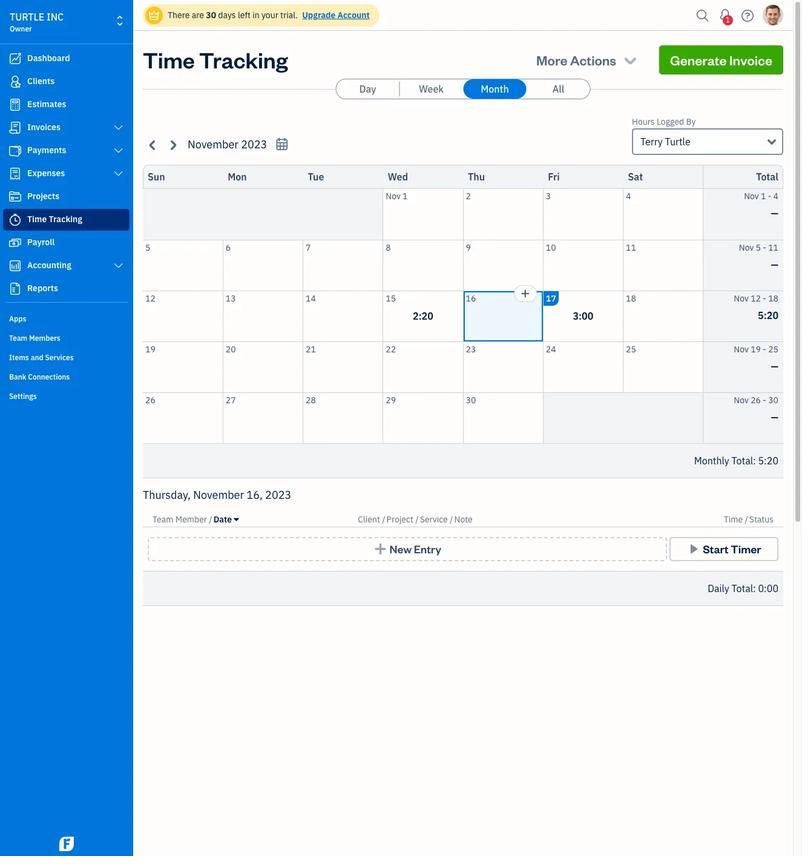 Task type: vqa. For each thing, say whether or not it's contained in the screenshot.
Percentage or Flat-Rate Fees
no



Task type: locate. For each thing, give the bounding box(es) containing it.
0 horizontal spatial team
[[9, 334, 27, 343]]

19 down nov 12 - 18 5:20
[[751, 344, 761, 354]]

team for team member /
[[153, 514, 173, 525]]

1 11 from the left
[[626, 242, 636, 253]]

note link
[[454, 514, 473, 525]]

total up the nov 1 - 4 —
[[756, 171, 779, 183]]

chevron large down image for expenses
[[113, 169, 124, 179]]

1 18 from the left
[[626, 293, 636, 304]]

15
[[386, 293, 396, 304]]

29
[[386, 394, 396, 405]]

total right the monthly
[[732, 455, 753, 467]]

2 — from the top
[[771, 258, 779, 270]]

1 19 from the left
[[145, 344, 155, 354]]

and
[[31, 353, 43, 362]]

13
[[226, 293, 236, 304]]

time tracking down projects link
[[27, 214, 82, 225]]

chevron large down image down estimates link
[[113, 123, 124, 133]]

30 down nov 19 - 25 —
[[768, 394, 779, 405]]

14
[[306, 293, 316, 304]]

1 for nov 1
[[403, 191, 408, 202]]

chart image
[[8, 260, 22, 272]]

there are 30 days left in your trial. upgrade account
[[168, 10, 370, 21]]

— up nov 5 - 11 —
[[771, 207, 779, 219]]

payments link
[[3, 140, 130, 162]]

owner
[[10, 24, 32, 33]]

14 button
[[303, 291, 383, 341]]

previous month image
[[146, 138, 160, 152]]

25
[[626, 344, 636, 354], [768, 344, 779, 354]]

november up the "date"
[[193, 488, 244, 502]]

0 horizontal spatial 18
[[626, 293, 636, 304]]

expenses
[[27, 168, 65, 179]]

9 button
[[463, 240, 543, 290]]

items and services
[[9, 353, 74, 362]]

6
[[226, 242, 231, 253]]

8 button
[[383, 240, 463, 290]]

1 5 from the left
[[145, 242, 150, 253]]

nov up nov 5 - 11 —
[[744, 191, 759, 202]]

- for nov 26 - 30 —
[[763, 394, 766, 405]]

12
[[145, 293, 155, 304], [751, 293, 761, 304]]

next month image
[[166, 138, 180, 152]]

bank connections
[[9, 372, 70, 381]]

trial.
[[280, 10, 298, 21]]

2 : from the top
[[753, 582, 756, 595]]

2 vertical spatial total
[[732, 582, 753, 595]]

0 vertical spatial 5:20
[[758, 309, 779, 321]]

29 button
[[383, 393, 463, 443]]

12 down nov 5 - 11 —
[[751, 293, 761, 304]]

25 down '18' button
[[626, 344, 636, 354]]

— up the monthly total : 5:20
[[771, 411, 779, 423]]

dashboard image
[[8, 53, 22, 65]]

1 up nov 5 - 11 —
[[761, 191, 766, 202]]

1 horizontal spatial team
[[153, 514, 173, 525]]

1 vertical spatial total
[[732, 455, 753, 467]]

2 vertical spatial time
[[724, 514, 743, 525]]

0 horizontal spatial 12
[[145, 293, 155, 304]]

chevron large down image left sun
[[113, 169, 124, 179]]

team down thursday,
[[153, 514, 173, 525]]

total right daily
[[732, 582, 753, 595]]

2 19 from the left
[[751, 344, 761, 354]]

time tracking
[[143, 45, 288, 74], [27, 214, 82, 225]]

/ left status
[[745, 514, 748, 525]]

date link
[[214, 514, 239, 525]]

2023 right 16,
[[265, 488, 291, 502]]

5:20 down nov 26 - 30 —
[[758, 455, 779, 467]]

— inside the nov 1 - 4 —
[[771, 207, 779, 219]]

choose a date image
[[275, 137, 289, 151]]

tracking inside main element
[[49, 214, 82, 225]]

/ left the "date"
[[209, 514, 212, 525]]

5 / from the left
[[745, 514, 748, 525]]

— inside nov 5 - 11 —
[[771, 258, 779, 270]]

11 down the nov 1 - 4 —
[[768, 242, 779, 253]]

2 5 from the left
[[756, 242, 761, 253]]

2 18 from the left
[[768, 293, 779, 304]]

0 horizontal spatial 11
[[626, 242, 636, 253]]

nov down nov 5 - 11 —
[[734, 293, 749, 304]]

nov down nov 12 - 18 5:20
[[734, 344, 749, 354]]

19 button
[[143, 342, 223, 392]]

client / project / service / note
[[358, 514, 473, 525]]

/ left service
[[415, 514, 419, 525]]

nov 12 - 18 5:20
[[734, 293, 779, 321]]

search image
[[693, 6, 713, 25]]

3:00
[[573, 310, 594, 322]]

1 horizontal spatial 30
[[466, 394, 476, 405]]

0 horizontal spatial time tracking
[[27, 214, 82, 225]]

new entry
[[390, 542, 441, 556]]

11 inside button
[[626, 242, 636, 253]]

30 inside button
[[466, 394, 476, 405]]

chevron large down image inside expenses link
[[113, 169, 124, 179]]

invoice image
[[8, 122, 22, 134]]

19 inside button
[[145, 344, 155, 354]]

5:20 inside nov 12 - 18 5:20
[[758, 309, 779, 321]]

/ left the note link
[[450, 514, 453, 525]]

time inside "time tracking" link
[[27, 214, 47, 225]]

turtle
[[665, 136, 691, 148]]

20
[[226, 344, 236, 354]]

1 for nov 1 - 4 —
[[761, 191, 766, 202]]

1 : from the top
[[753, 455, 756, 467]]

- inside nov 12 - 18 5:20
[[763, 293, 766, 304]]

total for monthly total
[[732, 455, 753, 467]]

november 2023
[[188, 137, 267, 151]]

1 12 from the left
[[145, 293, 155, 304]]

- inside nov 19 - 25 —
[[763, 344, 766, 354]]

nov
[[386, 191, 401, 202], [744, 191, 759, 202], [739, 242, 754, 253], [734, 293, 749, 304], [734, 344, 749, 354], [734, 394, 749, 405]]

time right timer icon
[[27, 214, 47, 225]]

2023
[[241, 137, 267, 151], [265, 488, 291, 502]]

1 horizontal spatial 11
[[768, 242, 779, 253]]

freshbooks image
[[57, 837, 76, 851]]

generate
[[670, 51, 727, 68]]

12 button
[[143, 291, 223, 341]]

payments
[[27, 145, 66, 156]]

2 horizontal spatial 30
[[768, 394, 779, 405]]

12 down the 5 button
[[145, 293, 155, 304]]

- inside nov 5 - 11 —
[[763, 242, 766, 253]]

days
[[218, 10, 236, 21]]

nov 19 - 25 —
[[734, 344, 779, 372]]

1 horizontal spatial 1
[[726, 15, 730, 24]]

— inside nov 26 - 30 —
[[771, 411, 779, 423]]

nov inside nov 12 - 18 5:20
[[734, 293, 749, 304]]

— inside nov 19 - 25 —
[[771, 360, 779, 372]]

1 horizontal spatial 4
[[773, 191, 779, 202]]

team members link
[[3, 329, 130, 347]]

25 down nov 12 - 18 5:20
[[768, 344, 779, 354]]

1 horizontal spatial 25
[[768, 344, 779, 354]]

2 4 from the left
[[773, 191, 779, 202]]

1 vertical spatial :
[[753, 582, 756, 595]]

26 inside button
[[145, 394, 155, 405]]

payment image
[[8, 145, 22, 157]]

nov inside nov 19 - 25 —
[[734, 344, 749, 354]]

go to help image
[[738, 6, 757, 25]]

12 inside button
[[145, 293, 155, 304]]

1 chevron large down image from the top
[[113, 123, 124, 133]]

30 inside nov 26 - 30 —
[[768, 394, 779, 405]]

- inside the nov 1 - 4 —
[[768, 191, 771, 202]]

0 horizontal spatial tracking
[[49, 214, 82, 225]]

1
[[726, 15, 730, 24], [403, 191, 408, 202], [761, 191, 766, 202]]

1 horizontal spatial time
[[143, 45, 195, 74]]

4 — from the top
[[771, 411, 779, 423]]

time tracking inside main element
[[27, 214, 82, 225]]

thursday, november 16, 2023
[[143, 488, 291, 502]]

all link
[[527, 79, 590, 99]]

nov down nov 19 - 25 —
[[734, 394, 749, 405]]

status
[[749, 514, 774, 525]]

3 — from the top
[[771, 360, 779, 372]]

1 — from the top
[[771, 207, 779, 219]]

0 vertical spatial :
[[753, 455, 756, 467]]

4 / from the left
[[450, 514, 453, 525]]

11 down 4 "button"
[[626, 242, 636, 253]]

2 11 from the left
[[768, 242, 779, 253]]

1 horizontal spatial 5
[[756, 242, 761, 253]]

18
[[626, 293, 636, 304], [768, 293, 779, 304]]

1 vertical spatial time
[[27, 214, 47, 225]]

plus image
[[373, 543, 387, 555]]

30 right are
[[206, 10, 216, 21]]

estimates link
[[3, 94, 130, 116]]

18 down nov 5 - 11 —
[[768, 293, 779, 304]]

0 vertical spatial time tracking
[[143, 45, 288, 74]]

18 inside button
[[626, 293, 636, 304]]

0 horizontal spatial 25
[[626, 344, 636, 354]]

wed
[[388, 171, 408, 183]]

2 25 from the left
[[768, 344, 779, 354]]

chevron large down image inside payments link
[[113, 146, 124, 156]]

19 down 12 button
[[145, 344, 155, 354]]

time down there
[[143, 45, 195, 74]]

1 horizontal spatial 19
[[751, 344, 761, 354]]

/ right client
[[382, 514, 385, 525]]

main element
[[0, 0, 163, 856]]

caretdown image
[[234, 515, 239, 524]]

5 inside button
[[145, 242, 150, 253]]

1 26 from the left
[[145, 394, 155, 405]]

2
[[466, 191, 471, 202]]

timer image
[[8, 214, 22, 226]]

tracking down projects link
[[49, 214, 82, 225]]

3 chevron large down image from the top
[[113, 169, 124, 179]]

settings
[[9, 392, 37, 401]]

19 inside nov 19 - 25 —
[[751, 344, 761, 354]]

2:20
[[413, 310, 433, 322]]

invoices link
[[3, 117, 130, 139]]

day
[[359, 83, 376, 95]]

nov down the nov 1 - 4 —
[[739, 242, 754, 253]]

- inside nov 26 - 30 —
[[763, 394, 766, 405]]

0 horizontal spatial 4
[[626, 191, 631, 202]]

2 12 from the left
[[751, 293, 761, 304]]

chevron large down image inside invoices link
[[113, 123, 124, 133]]

1 4 from the left
[[626, 191, 631, 202]]

1 vertical spatial time tracking
[[27, 214, 82, 225]]

0 horizontal spatial time
[[27, 214, 47, 225]]

team down "apps"
[[9, 334, 27, 343]]

time tracking down the days
[[143, 45, 288, 74]]

0 horizontal spatial 19
[[145, 344, 155, 354]]

nov for nov 19 - 25 —
[[734, 344, 749, 354]]

projects link
[[3, 186, 130, 208]]

chevron large down image up reports link
[[113, 261, 124, 271]]

1 horizontal spatial tracking
[[199, 45, 288, 74]]

: right the monthly
[[753, 455, 756, 467]]

10
[[546, 242, 556, 253]]

5:20 up nov 19 - 25 —
[[758, 309, 779, 321]]

- for nov 12 - 18 5:20
[[763, 293, 766, 304]]

report image
[[8, 283, 22, 295]]

expense image
[[8, 168, 22, 180]]

5:20
[[758, 309, 779, 321], [758, 455, 779, 467]]

week link
[[400, 79, 463, 99]]

time left status
[[724, 514, 743, 525]]

1 vertical spatial tracking
[[49, 214, 82, 225]]

sun
[[148, 171, 165, 183]]

2023 left choose a date icon
[[241, 137, 267, 151]]

— for nov 1 - 4 —
[[771, 207, 779, 219]]

2 horizontal spatial 1
[[761, 191, 766, 202]]

start
[[703, 542, 729, 556]]

1 inside the nov 1 - 4 —
[[761, 191, 766, 202]]

nov inside nov 5 - 11 —
[[739, 242, 754, 253]]

money image
[[8, 237, 22, 249]]

— up nov 12 - 18 5:20
[[771, 258, 779, 270]]

2 5:20 from the top
[[758, 455, 779, 467]]

upgrade
[[302, 10, 336, 21]]

2 horizontal spatial time
[[724, 514, 743, 525]]

1 5:20 from the top
[[758, 309, 779, 321]]

0 vertical spatial november
[[188, 137, 238, 151]]

25 inside button
[[626, 344, 636, 354]]

nov inside button
[[386, 191, 401, 202]]

0 horizontal spatial 26
[[145, 394, 155, 405]]

november right next month image
[[188, 137, 238, 151]]

23 button
[[463, 342, 543, 392]]

1 vertical spatial team
[[153, 514, 173, 525]]

chevron large down image
[[113, 123, 124, 133], [113, 146, 124, 156], [113, 169, 124, 179], [113, 261, 124, 271]]

nov 1 - 4 —
[[744, 191, 779, 219]]

26
[[145, 394, 155, 405], [751, 394, 761, 405]]

5
[[145, 242, 150, 253], [756, 242, 761, 253]]

1 horizontal spatial 18
[[768, 293, 779, 304]]

18 down 11 button
[[626, 293, 636, 304]]

month link
[[463, 79, 526, 99]]

0 vertical spatial time
[[143, 45, 195, 74]]

0 horizontal spatial 30
[[206, 10, 216, 21]]

4 chevron large down image from the top
[[113, 261, 124, 271]]

apps link
[[3, 309, 130, 328]]

30 down 23 button
[[466, 394, 476, 405]]

account
[[338, 10, 370, 21]]

1 horizontal spatial 26
[[751, 394, 761, 405]]

team inside main element
[[9, 334, 27, 343]]

26 down nov 19 - 25 —
[[751, 394, 761, 405]]

team members
[[9, 334, 60, 343]]

5 inside nov 5 - 11 —
[[756, 242, 761, 253]]

nov inside the nov 1 - 4 —
[[744, 191, 759, 202]]

1 inside button
[[403, 191, 408, 202]]

0 vertical spatial tracking
[[199, 45, 288, 74]]

tracking down left on the left
[[199, 45, 288, 74]]

28
[[306, 394, 316, 405]]

21
[[306, 344, 316, 354]]

1 down the wed
[[403, 191, 408, 202]]

1 vertical spatial 5:20
[[758, 455, 779, 467]]

2 chevron large down image from the top
[[113, 146, 124, 156]]

1 left go to help icon
[[726, 15, 730, 24]]

nov down the wed
[[386, 191, 401, 202]]

0 horizontal spatial 1
[[403, 191, 408, 202]]

0 horizontal spatial 5
[[145, 242, 150, 253]]

nov 5 - 11 —
[[739, 242, 779, 270]]

project link
[[387, 514, 415, 525]]

: left 0:00
[[753, 582, 756, 595]]

chevron large down image left previous month icon
[[113, 146, 124, 156]]

nov for nov 12 - 18 5:20
[[734, 293, 749, 304]]

23
[[466, 344, 476, 354]]

7
[[306, 242, 311, 253]]

chevron large down image for payments
[[113, 146, 124, 156]]

1 horizontal spatial 12
[[751, 293, 761, 304]]

project image
[[8, 191, 22, 203]]

0 vertical spatial team
[[9, 334, 27, 343]]

chevron large down image for invoices
[[113, 123, 124, 133]]

2 26 from the left
[[751, 394, 761, 405]]

1 25 from the left
[[626, 344, 636, 354]]

3
[[546, 191, 551, 202]]

generate invoice
[[670, 51, 773, 68]]

— up nov 26 - 30 —
[[771, 360, 779, 372]]

nov inside nov 26 - 30 —
[[734, 394, 749, 405]]

- for nov 5 - 11 —
[[763, 242, 766, 253]]

16 button
[[463, 291, 543, 341]]

26 down 19 button
[[145, 394, 155, 405]]

accounting link
[[3, 255, 130, 277]]



Task type: describe. For each thing, give the bounding box(es) containing it.
1 button
[[716, 3, 735, 27]]

entry
[[414, 542, 441, 556]]

date
[[214, 514, 232, 525]]

25 inside nov 19 - 25 —
[[768, 344, 779, 354]]

your
[[262, 10, 278, 21]]

crown image
[[148, 9, 160, 21]]

nov for nov 5 - 11 —
[[739, 242, 754, 253]]

nov 1
[[386, 191, 408, 202]]

0 vertical spatial total
[[756, 171, 779, 183]]

in
[[253, 10, 260, 21]]

bank connections link
[[3, 367, 130, 386]]

start timer button
[[670, 537, 779, 561]]

24
[[546, 344, 556, 354]]

1 vertical spatial 2023
[[265, 488, 291, 502]]

1 inside dropdown button
[[726, 15, 730, 24]]

time link
[[724, 514, 745, 525]]

4 inside the nov 1 - 4 —
[[773, 191, 779, 202]]

6 button
[[223, 240, 303, 290]]

8
[[386, 242, 391, 253]]

clients
[[27, 76, 55, 87]]

: for monthly total
[[753, 455, 756, 467]]

— for nov 26 - 30 —
[[771, 411, 779, 423]]

16
[[466, 293, 476, 304]]

— for nov 19 - 25 —
[[771, 360, 779, 372]]

3 / from the left
[[415, 514, 419, 525]]

reports link
[[3, 278, 130, 300]]

1 / from the left
[[209, 514, 212, 525]]

week
[[419, 83, 444, 95]]

22 button
[[383, 342, 463, 392]]

tue
[[308, 171, 324, 183]]

- for nov 1 - 4 —
[[768, 191, 771, 202]]

items and services link
[[3, 348, 130, 366]]

hours
[[632, 116, 655, 127]]

nov 26 - 30 —
[[734, 394, 779, 423]]

projects
[[27, 191, 59, 202]]

12 inside nov 12 - 18 5:20
[[751, 293, 761, 304]]

left
[[238, 10, 251, 21]]

generate invoice button
[[659, 45, 783, 74]]

members
[[29, 334, 60, 343]]

16,
[[247, 488, 263, 502]]

chevron large down image for accounting
[[113, 261, 124, 271]]

13 button
[[223, 291, 303, 341]]

expenses link
[[3, 163, 130, 185]]

new entry button
[[148, 537, 667, 561]]

nov for nov 26 - 30 —
[[734, 394, 749, 405]]

settings link
[[3, 387, 130, 405]]

10 button
[[544, 240, 623, 290]]

terry
[[641, 136, 663, 148]]

payroll link
[[3, 232, 130, 254]]

30 button
[[463, 393, 543, 443]]

monthly
[[694, 455, 729, 467]]

actions
[[570, 51, 616, 68]]

time / status
[[724, 514, 774, 525]]

team member /
[[153, 514, 212, 525]]

month
[[481, 83, 509, 95]]

reports
[[27, 283, 58, 294]]

terry turtle button
[[632, 128, 783, 155]]

connections
[[28, 372, 70, 381]]

play image
[[687, 543, 701, 555]]

services
[[45, 353, 74, 362]]

22
[[386, 344, 396, 354]]

mon
[[228, 171, 247, 183]]

28 button
[[303, 393, 383, 443]]

add a time entry image
[[520, 286, 530, 301]]

1 vertical spatial november
[[193, 488, 244, 502]]

2 / from the left
[[382, 514, 385, 525]]

total for daily total
[[732, 582, 753, 595]]

nov for nov 1 - 4 —
[[744, 191, 759, 202]]

more
[[536, 51, 568, 68]]

— for nov 5 - 11 —
[[771, 258, 779, 270]]

3 button
[[544, 189, 623, 239]]

all
[[553, 83, 564, 95]]

fri
[[548, 171, 560, 183]]

team for team members
[[9, 334, 27, 343]]

26 button
[[143, 393, 223, 443]]

turtle
[[10, 11, 44, 23]]

inc
[[47, 11, 64, 23]]

thu
[[468, 171, 485, 183]]

dashboard
[[27, 53, 70, 64]]

18 inside nov 12 - 18 5:20
[[768, 293, 779, 304]]

dashboard link
[[3, 48, 130, 70]]

0 vertical spatial 2023
[[241, 137, 267, 151]]

time tracking link
[[3, 209, 130, 231]]

invoices
[[27, 122, 61, 133]]

- for nov 19 - 25 —
[[763, 344, 766, 354]]

client image
[[8, 76, 22, 88]]

logged
[[657, 116, 684, 127]]

new
[[390, 542, 412, 556]]

: for daily total
[[753, 582, 756, 595]]

1 horizontal spatial time tracking
[[143, 45, 288, 74]]

by
[[686, 116, 696, 127]]

chevrondown image
[[622, 51, 639, 68]]

project
[[387, 514, 413, 525]]

20 button
[[223, 342, 303, 392]]

27
[[226, 394, 236, 405]]

bank
[[9, 372, 26, 381]]

status link
[[749, 514, 774, 525]]

service
[[420, 514, 448, 525]]

timer
[[731, 542, 761, 556]]

nov for nov 1
[[386, 191, 401, 202]]

26 inside nov 26 - 30 —
[[751, 394, 761, 405]]

daily total : 0:00
[[708, 582, 779, 595]]

upgrade account link
[[300, 10, 370, 21]]

estimates
[[27, 99, 66, 110]]

accounting
[[27, 260, 71, 271]]

11 inside nov 5 - 11 —
[[768, 242, 779, 253]]

4 inside "button"
[[626, 191, 631, 202]]

estimate image
[[8, 99, 22, 111]]



